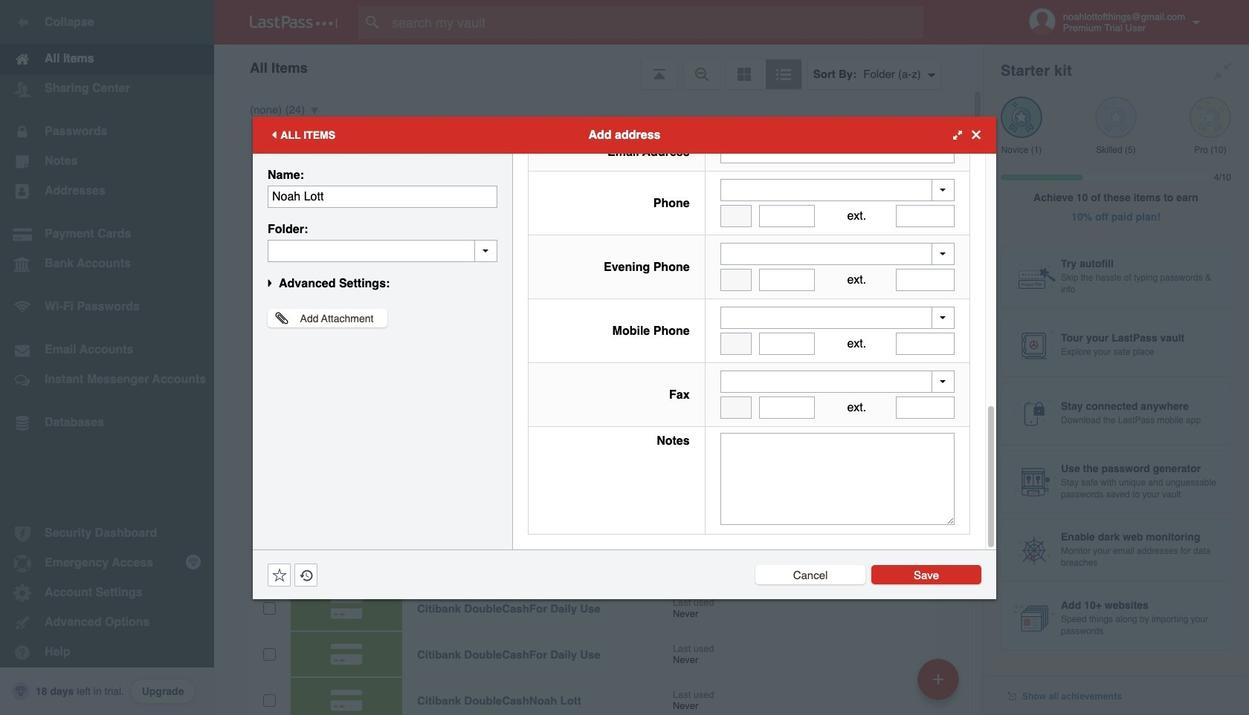 Task type: describe. For each thing, give the bounding box(es) containing it.
vault options navigation
[[214, 45, 983, 89]]

Search search field
[[358, 6, 952, 39]]

search my vault text field
[[358, 6, 952, 39]]

new item navigation
[[912, 655, 968, 716]]



Task type: locate. For each thing, give the bounding box(es) containing it.
dialog
[[253, 0, 996, 600]]

lastpass image
[[250, 16, 338, 29]]

new item image
[[933, 675, 943, 685]]

None text field
[[720, 141, 955, 164], [759, 205, 815, 227], [896, 205, 955, 227], [720, 269, 751, 291], [759, 269, 815, 291], [896, 269, 955, 291], [720, 397, 751, 419], [759, 397, 815, 419], [896, 397, 955, 419], [720, 433, 955, 526], [720, 141, 955, 164], [759, 205, 815, 227], [896, 205, 955, 227], [720, 269, 751, 291], [759, 269, 815, 291], [896, 269, 955, 291], [720, 397, 751, 419], [759, 397, 815, 419], [896, 397, 955, 419], [720, 433, 955, 526]]

None text field
[[268, 185, 497, 208], [720, 205, 751, 227], [268, 240, 497, 262], [720, 333, 751, 355], [759, 333, 815, 355], [896, 333, 955, 355], [268, 185, 497, 208], [720, 205, 751, 227], [268, 240, 497, 262], [720, 333, 751, 355], [759, 333, 815, 355], [896, 333, 955, 355]]

main navigation navigation
[[0, 0, 214, 716]]



Task type: vqa. For each thing, say whether or not it's contained in the screenshot.
Search search field
yes



